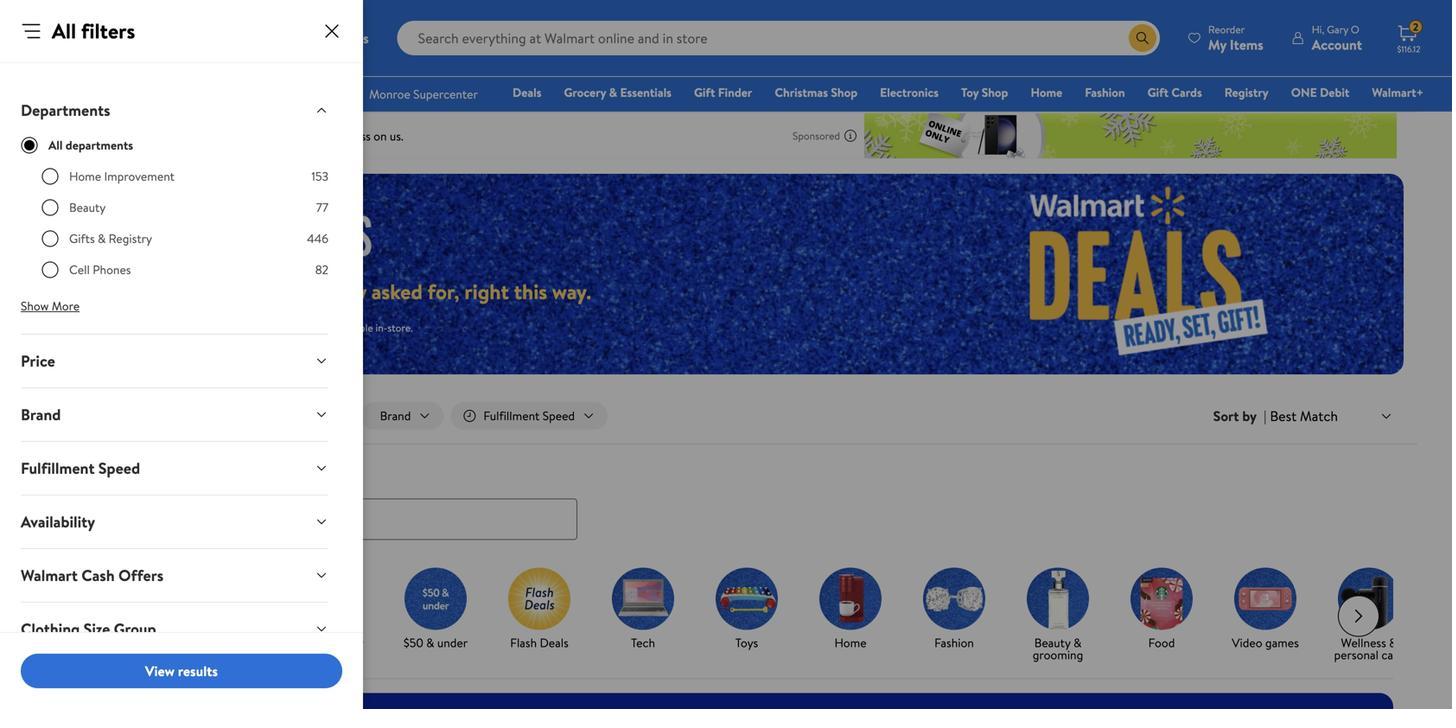 Task type: locate. For each thing, give the bounding box(es) containing it.
by inside 'sort and filter section' element
[[1243, 407, 1258, 426]]

1 horizontal spatial home link
[[1024, 83, 1071, 102]]

availability
[[21, 511, 95, 533]]

clothing size group
[[21, 618, 156, 640]]

food
[[1149, 634, 1176, 651]]

shop fifty dollars and under. image
[[405, 568, 467, 630]]

registry left one
[[1225, 84, 1269, 101]]

gift inside "link"
[[1148, 84, 1169, 101]]

beauty down shop beauty and grooming. image
[[1035, 634, 1071, 651]]

& right $50 in the left bottom of the page
[[427, 634, 435, 651]]

no
[[155, 320, 168, 335]]

0 horizontal spatial beauty
[[69, 199, 106, 216]]

2 horizontal spatial under
[[437, 634, 468, 651]]

by
[[1243, 407, 1258, 426], [135, 634, 147, 651]]

all left filters at the left of the page
[[52, 16, 76, 45]]

0 vertical spatial all
[[52, 16, 76, 45]]

$50 & under link
[[391, 568, 481, 653]]

filters
[[81, 16, 135, 45]]

1 vertical spatial christmas
[[98, 647, 151, 663]]

more
[[52, 297, 80, 314]]

beauty inside all departments option group
[[69, 199, 106, 216]]

beauty & grooming
[[1033, 634, 1084, 663]]

0 horizontal spatial fashion
[[935, 634, 975, 651]]

deals
[[513, 84, 542, 101], [55, 464, 93, 486], [540, 634, 569, 651]]

deals inside search field
[[55, 464, 93, 486]]

major
[[69, 277, 121, 306]]

deals up search image on the left of the page
[[55, 464, 93, 486]]

& right "wellness"
[[1390, 634, 1398, 651]]

food link
[[1117, 568, 1207, 653]]

sort and filter section element
[[35, 388, 1418, 444]]

2 gift from the left
[[1148, 84, 1169, 101]]

$10
[[198, 634, 215, 651]]

0 horizontal spatial walmart black friday deals for days image
[[69, 213, 387, 256]]

$50 & under
[[404, 634, 468, 651]]

improvement
[[104, 168, 175, 185]]

under
[[229, 634, 259, 651], [333, 634, 364, 651], [437, 634, 468, 651]]

registry up "phones"
[[109, 230, 152, 247]]

0 horizontal spatial shop
[[831, 84, 858, 101]]

& for grocery
[[609, 84, 618, 101]]

home down home image
[[835, 634, 867, 651]]

0 horizontal spatial by
[[135, 634, 147, 651]]

walmart black friday deals for days image
[[911, 174, 1405, 374], [69, 213, 387, 256]]

home right toy shop link
[[1031, 84, 1063, 101]]

2 vertical spatial deals
[[540, 634, 569, 651]]

all filters image
[[61, 409, 88, 423]]

2 under from the left
[[333, 634, 364, 651]]

toys
[[736, 634, 759, 651]]

by right it
[[135, 634, 147, 651]]

1 horizontal spatial gift
[[1148, 84, 1169, 101]]

fashion image
[[924, 568, 986, 630]]

grocery & essentials link
[[557, 83, 680, 102]]

one debit
[[1292, 84, 1350, 101]]

1 horizontal spatial fashion
[[1086, 84, 1126, 101]]

0 horizontal spatial registry
[[109, 230, 152, 247]]

& inside beauty & grooming
[[1074, 634, 1082, 651]]

registry inside all departments option group
[[109, 230, 152, 247]]

0 vertical spatial fashion link
[[1078, 83, 1133, 102]]

& inside all departments option group
[[98, 230, 106, 247]]

1 horizontal spatial home
[[835, 634, 867, 651]]

checks.
[[190, 320, 223, 335]]

clothing size group button
[[7, 603, 342, 656]]

fashion down 'fashion' 'image' on the bottom right of page
[[935, 634, 975, 651]]

walmart image
[[28, 24, 140, 52]]

3 under from the left
[[437, 634, 468, 651]]

& right the gifts
[[98, 230, 106, 247]]

christmas up sponsored
[[775, 84, 829, 101]]

all filters dialog
[[0, 0, 363, 709]]

grocery
[[564, 84, 606, 101]]

shop up sponsored
[[831, 84, 858, 101]]

select
[[226, 320, 254, 335]]

1 horizontal spatial beauty
[[1035, 634, 1071, 651]]

while supplies last. no rain checks. select items may not be available in-store.
[[69, 320, 413, 335]]

fulfillment speed
[[21, 458, 140, 479]]

& for $50
[[427, 634, 435, 651]]

show more button
[[7, 292, 94, 320]]

games
[[1266, 634, 1300, 651]]

all right all departments option
[[48, 137, 63, 154]]

by left |
[[1243, 407, 1258, 426]]

fashion link
[[1078, 83, 1133, 102], [910, 568, 1000, 653]]

2 shop from the left
[[982, 84, 1009, 101]]

0 vertical spatial beauty
[[69, 199, 106, 216]]

0 vertical spatial deals
[[513, 84, 542, 101]]

0 vertical spatial by
[[1243, 407, 1258, 426]]

home down all departments
[[69, 168, 101, 185]]

shop right toy
[[982, 84, 1009, 101]]

this
[[514, 277, 548, 306]]

0 vertical spatial fashion
[[1086, 84, 1126, 101]]

gift left finder
[[694, 84, 716, 101]]

gift cards
[[1148, 84, 1203, 101]]

video games
[[1233, 634, 1300, 651]]

& for $25
[[322, 634, 330, 651]]

& inside wellness & personal care
[[1390, 634, 1398, 651]]

deals left 'grocery'
[[513, 84, 542, 101]]

under for $25 & under
[[333, 634, 364, 651]]

deals link
[[505, 83, 550, 102]]

personal
[[1335, 647, 1379, 663]]

0 horizontal spatial christmas
[[98, 647, 151, 663]]

0 vertical spatial christmas
[[775, 84, 829, 101]]

under right $25
[[333, 634, 364, 651]]

2 horizontal spatial home
[[1031, 84, 1063, 101]]

0 vertical spatial registry
[[1225, 84, 1269, 101]]

toy
[[962, 84, 979, 101]]

77
[[316, 199, 329, 216]]

all for all departments
[[48, 137, 63, 154]]

0 horizontal spatial under
[[229, 634, 259, 651]]

1 vertical spatial fashion
[[935, 634, 975, 651]]

under right $10
[[229, 634, 259, 651]]

in-
[[376, 320, 388, 335]]

none radio inside all departments option group
[[42, 230, 59, 247]]

it
[[124, 634, 132, 651]]

christmas
[[775, 84, 829, 101], [98, 647, 151, 663]]

1 horizontal spatial by
[[1243, 407, 1258, 426]]

shop tech. image
[[612, 568, 675, 630]]

1 horizontal spatial registry
[[1225, 84, 1269, 101]]

All departments radio
[[21, 137, 38, 154]]

0 vertical spatial home link
[[1024, 83, 1071, 102]]

1 vertical spatial all
[[48, 137, 63, 154]]

beauty
[[69, 199, 106, 216], [1035, 634, 1071, 651]]

home improvement
[[69, 168, 175, 185]]

all
[[52, 16, 76, 45], [48, 137, 63, 154]]

& right $25
[[322, 634, 330, 651]]

Walmart Site-Wide search field
[[398, 21, 1161, 55]]

&
[[609, 84, 618, 101], [98, 230, 106, 247], [218, 634, 226, 651], [322, 634, 330, 651], [427, 634, 435, 651], [1074, 634, 1082, 651], [1390, 634, 1398, 651]]

0 vertical spatial home
[[1031, 84, 1063, 101]]

for,
[[428, 277, 460, 306]]

shop for toy shop
[[982, 84, 1009, 101]]

$10 & under
[[198, 634, 259, 651]]

rain
[[171, 320, 188, 335]]

get
[[102, 634, 122, 651]]

tech
[[631, 634, 656, 651]]

view
[[145, 661, 175, 680]]

gift cards link
[[1140, 83, 1211, 102]]

brand button
[[7, 388, 342, 441]]

1 horizontal spatial shop
[[982, 84, 1009, 101]]

Deals search field
[[35, 464, 1418, 540]]

video
[[1233, 634, 1263, 651]]

gift left cards
[[1148, 84, 1169, 101]]

all departments
[[48, 137, 133, 154]]

deals right flash
[[540, 634, 569, 651]]

home image
[[820, 568, 882, 630]]

christmas down 'group'
[[98, 647, 151, 663]]

by inside 'get it by christmas'
[[135, 634, 147, 651]]

1 horizontal spatial fashion link
[[1078, 83, 1133, 102]]

asked
[[372, 277, 423, 306]]

1 gift from the left
[[694, 84, 716, 101]]

& right $10
[[218, 634, 226, 651]]

0 horizontal spatial home
[[69, 168, 101, 185]]

1 vertical spatial home
[[69, 168, 101, 185]]

& right 'grocery'
[[609, 84, 618, 101]]

0 horizontal spatial gift
[[694, 84, 716, 101]]

wellness & personal care link
[[1325, 568, 1415, 665]]

0 horizontal spatial home link
[[806, 568, 896, 653]]

shop ten dollars and under. image
[[197, 568, 259, 630]]

None radio
[[42, 230, 59, 247]]

show
[[21, 297, 49, 314]]

beauty up the gifts
[[69, 199, 106, 216]]

christmas shop
[[775, 84, 858, 101]]

None radio
[[42, 168, 59, 185], [42, 199, 59, 216], [42, 261, 59, 278], [42, 168, 59, 185], [42, 199, 59, 216], [42, 261, 59, 278]]

gift
[[694, 84, 716, 101], [1148, 84, 1169, 101]]

2 vertical spatial home
[[835, 634, 867, 651]]

Search search field
[[398, 21, 1161, 55]]

walmart+
[[1373, 84, 1424, 101]]

1 vertical spatial deals
[[55, 464, 93, 486]]

1 vertical spatial fashion link
[[910, 568, 1000, 653]]

grocery & essentials
[[564, 84, 672, 101]]

deals inside "link"
[[540, 634, 569, 651]]

everything
[[225, 277, 322, 306]]

& for wellness
[[1390, 634, 1398, 651]]

1 under from the left
[[229, 634, 259, 651]]

all departments option group
[[42, 168, 329, 292]]

fashion left gift cards
[[1086, 84, 1126, 101]]

shop
[[831, 84, 858, 101], [982, 84, 1009, 101]]

beauty inside beauty & grooming
[[1035, 634, 1071, 651]]

Search in deals search field
[[55, 499, 578, 540]]

1 horizontal spatial under
[[333, 634, 364, 651]]

essentials
[[621, 84, 672, 101]]

& down shop beauty and grooming. image
[[1074, 634, 1082, 651]]

1 vertical spatial registry
[[109, 230, 152, 247]]

1 shop from the left
[[831, 84, 858, 101]]

home
[[1031, 84, 1063, 101], [69, 168, 101, 185], [835, 634, 867, 651]]

home inside all departments option group
[[69, 168, 101, 185]]

one
[[1292, 84, 1318, 101]]

under right $50 in the left bottom of the page
[[437, 634, 468, 651]]

1 vertical spatial beauty
[[1035, 634, 1071, 651]]

all for all filters
[[52, 16, 76, 45]]

gift for gift finder
[[694, 84, 716, 101]]

clothing
[[21, 618, 80, 640]]

1 vertical spatial by
[[135, 634, 147, 651]]

gifts
[[69, 230, 95, 247]]

electronics link
[[873, 83, 947, 102]]



Task type: vqa. For each thing, say whether or not it's contained in the screenshot.
Walmart
yes



Task type: describe. For each thing, give the bounding box(es) containing it.
gifts & registry
[[69, 230, 152, 247]]

shop for christmas shop
[[831, 84, 858, 101]]

0 horizontal spatial fashion link
[[910, 568, 1000, 653]]

christmas shop link
[[767, 83, 866, 102]]

departments
[[66, 137, 133, 154]]

items
[[256, 320, 281, 335]]

walmart cash offers button
[[7, 549, 342, 602]]

phones
[[93, 261, 131, 278]]

shop beauty and grooming. image
[[1027, 568, 1090, 630]]

departments
[[21, 99, 110, 121]]

flash deals
[[510, 634, 569, 651]]

cards
[[1172, 84, 1203, 101]]

beauty for beauty & grooming
[[1035, 634, 1071, 651]]

fulfillment
[[21, 458, 95, 479]]

tech link
[[598, 568, 688, 653]]

get it by christmas link
[[80, 568, 170, 665]]

price
[[21, 350, 55, 372]]

view results
[[145, 661, 218, 680]]

get it by christmas
[[98, 634, 151, 663]]

wellness
[[1342, 634, 1387, 651]]

shop twenty-five dollars and under. image
[[301, 568, 363, 630]]

results
[[178, 661, 218, 680]]

price button
[[7, 335, 342, 387]]

82
[[315, 261, 329, 278]]

$25 & under link
[[287, 568, 377, 653]]

1 horizontal spatial christmas
[[775, 84, 829, 101]]

availability button
[[7, 496, 342, 548]]

next slide for chipmodulewithimages list image
[[1339, 596, 1380, 637]]

on
[[197, 277, 220, 306]]

sort by |
[[1214, 407, 1267, 426]]

under for $10 & under
[[229, 634, 259, 651]]

one debit link
[[1284, 83, 1358, 102]]

all filters
[[52, 16, 135, 45]]

shop food image
[[1131, 568, 1194, 630]]

1 vertical spatial home link
[[806, 568, 896, 653]]

under for $50 & under
[[437, 634, 468, 651]]

shop wellness and self-care. image
[[1339, 568, 1401, 630]]

video games link
[[1221, 568, 1311, 653]]

size
[[84, 618, 110, 640]]

walmart+ link
[[1365, 83, 1432, 102]]

gift for gift cards
[[1148, 84, 1169, 101]]

flash deals link
[[495, 568, 585, 653]]

care
[[1382, 647, 1405, 663]]

cell phones
[[69, 261, 131, 278]]

& for gifts
[[98, 230, 106, 247]]

$50
[[404, 634, 424, 651]]

debit
[[1321, 84, 1350, 101]]

|
[[1265, 407, 1267, 426]]

gift finder
[[694, 84, 753, 101]]

they
[[327, 277, 367, 306]]

way.
[[553, 277, 592, 306]]

grooming
[[1033, 647, 1084, 663]]

group
[[114, 618, 156, 640]]

supplies
[[97, 320, 132, 335]]

cash
[[81, 565, 115, 586]]

store.
[[388, 320, 413, 335]]

flash deals image
[[509, 568, 571, 630]]

2
[[1414, 20, 1419, 34]]

search image
[[69, 513, 83, 526]]

not
[[304, 320, 319, 335]]

departments button
[[7, 84, 342, 137]]

beauty for beauty
[[69, 199, 106, 216]]

& for $10
[[218, 634, 226, 651]]

major savings on everything they asked for, right this way.
[[69, 277, 592, 306]]

toy shop
[[962, 84, 1009, 101]]

446
[[307, 230, 329, 247]]

view results button
[[21, 654, 342, 688]]

get gifts in time for christmas. image
[[93, 568, 156, 630]]

speed
[[98, 458, 140, 479]]

$116.12
[[1398, 43, 1421, 55]]

shop toys. image
[[716, 568, 778, 630]]

walmart
[[21, 565, 78, 586]]

offers
[[118, 565, 164, 586]]

fulfillment speed button
[[7, 442, 342, 495]]

registry link
[[1218, 83, 1277, 102]]

flash
[[510, 634, 537, 651]]

$25
[[300, 634, 319, 651]]

while
[[69, 320, 94, 335]]

toy shop link
[[954, 83, 1017, 102]]

153
[[312, 168, 329, 185]]

home for home improvement
[[69, 168, 101, 185]]

available
[[335, 320, 373, 335]]

& for beauty
[[1074, 634, 1082, 651]]

close panel image
[[322, 21, 342, 42]]

wellness & personal care
[[1335, 634, 1405, 663]]

cell
[[69, 261, 90, 278]]

home for top home link
[[1031, 84, 1063, 101]]

gift finder link
[[687, 83, 761, 102]]

$10 & under link
[[183, 568, 273, 653]]

shop video games. image
[[1235, 568, 1297, 630]]

electronics
[[881, 84, 939, 101]]

sort
[[1214, 407, 1240, 426]]

finder
[[719, 84, 753, 101]]

1 horizontal spatial walmart black friday deals for days image
[[911, 174, 1405, 374]]



